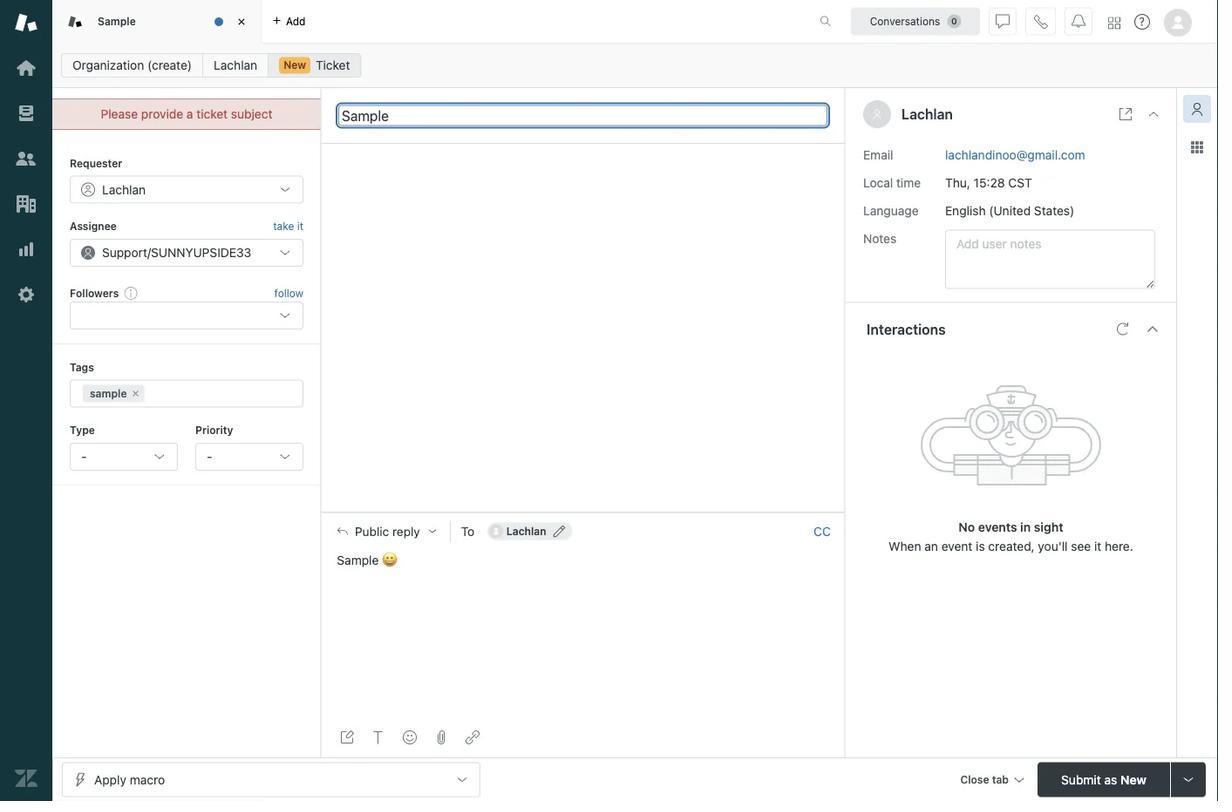 Task type: describe. For each thing, give the bounding box(es) containing it.
- for priority
[[207, 449, 212, 464]]

you'll
[[1038, 539, 1068, 553]]

english (united states)
[[945, 203, 1075, 218]]

- button for priority
[[195, 443, 303, 471]]

notes
[[863, 231, 897, 246]]

- for type
[[81, 449, 87, 464]]

follow
[[274, 287, 303, 299]]

time
[[896, 175, 921, 190]]

take it button
[[273, 217, 303, 235]]

followers element
[[70, 302, 303, 330]]

customer context image
[[1190, 102, 1204, 116]]

a
[[187, 107, 193, 121]]

take it
[[273, 220, 303, 232]]

secondary element
[[52, 48, 1218, 83]]

type
[[70, 424, 95, 437]]

close tab button
[[953, 763, 1031, 800]]

draft mode image
[[340, 731, 354, 745]]

apps image
[[1190, 140, 1204, 154]]

views image
[[15, 102, 37, 125]]

when
[[889, 539, 921, 553]]

sample 😀️
[[337, 553, 394, 567]]

assignee
[[70, 220, 117, 232]]

reporting image
[[15, 238, 37, 261]]

sight
[[1034, 520, 1063, 534]]

it inside no events in sight when an event is created, you'll see it here.
[[1094, 539, 1102, 553]]

format text image
[[371, 731, 385, 745]]

apply macro
[[94, 773, 165, 787]]

add link (cmd k) image
[[466, 731, 480, 745]]

close image
[[233, 13, 250, 31]]

interactions
[[867, 321, 946, 338]]

sample for sample
[[98, 15, 136, 27]]

local
[[863, 175, 893, 190]]

thu, 15:28 cst
[[945, 175, 1032, 190]]

lachlandinoo@gmail.com image
[[489, 524, 503, 538]]

15:28
[[974, 175, 1005, 190]]

zendesk products image
[[1108, 17, 1120, 29]]

submit
[[1061, 773, 1101, 787]]

public reply
[[355, 524, 420, 538]]

please provide a ticket subject
[[101, 107, 272, 121]]

follow button
[[274, 285, 303, 301]]

provide
[[141, 107, 183, 121]]

notifications image
[[1072, 14, 1086, 28]]

zendesk support image
[[15, 11, 37, 34]]

see
[[1071, 539, 1091, 553]]

organizations image
[[15, 193, 37, 215]]

main element
[[0, 0, 52, 801]]

it inside button
[[297, 220, 303, 232]]

email
[[863, 147, 893, 162]]

cc
[[814, 524, 831, 538]]

edit user image
[[553, 525, 566, 537]]

reply
[[392, 524, 420, 538]]

conversations
[[870, 15, 940, 27]]

ticket
[[316, 58, 350, 72]]

add button
[[262, 0, 316, 43]]

button displays agent's chat status as invisible. image
[[996, 14, 1010, 28]]

language
[[863, 203, 919, 218]]

new inside secondary element
[[284, 59, 306, 71]]

english
[[945, 203, 986, 218]]

minimize composer image
[[576, 505, 590, 519]]

assignee element
[[70, 239, 303, 267]]

insert emojis image
[[403, 731, 417, 745]]

customers image
[[15, 147, 37, 170]]

as
[[1104, 773, 1117, 787]]

get started image
[[15, 57, 37, 79]]

lachlan right user image
[[902, 106, 953, 123]]

submit as new
[[1061, 773, 1147, 787]]

organization (create)
[[72, 58, 192, 72]]

add
[[286, 15, 306, 27]]

lachlan inside secondary element
[[214, 58, 257, 72]]

(create)
[[147, 58, 192, 72]]

lachlan link
[[202, 53, 269, 78]]

no events in sight when an event is created, you'll see it here.
[[889, 520, 1133, 553]]

please
[[101, 107, 138, 121]]

Subject field
[[338, 105, 827, 126]]



Task type: vqa. For each thing, say whether or not it's contained in the screenshot.
the topmost "the"
no



Task type: locate. For each thing, give the bounding box(es) containing it.
Public reply composer text field
[[330, 550, 837, 586]]

1 horizontal spatial new
[[1120, 773, 1147, 787]]

new left ticket
[[284, 59, 306, 71]]

created,
[[988, 539, 1035, 553]]

-
[[81, 449, 87, 464], [207, 449, 212, 464]]

sample left '😀️'
[[337, 553, 379, 567]]

it right the take
[[297, 220, 303, 232]]

lachlan inside 'requester' element
[[102, 182, 146, 197]]

0 vertical spatial new
[[284, 59, 306, 71]]

lachlan down requester on the top left
[[102, 182, 146, 197]]

an
[[925, 539, 938, 553]]

1 horizontal spatial - button
[[195, 443, 303, 471]]

lachlan down close icon on the left
[[214, 58, 257, 72]]

macro
[[130, 773, 165, 787]]

support / sunnyupside33
[[102, 245, 251, 260]]

0 vertical spatial sample
[[98, 15, 136, 27]]

cc button
[[814, 524, 831, 539]]

- button down priority
[[195, 443, 303, 471]]

😀️
[[382, 553, 394, 567]]

0 horizontal spatial - button
[[70, 443, 178, 471]]

no
[[959, 520, 975, 534]]

to
[[461, 524, 475, 538]]

admin image
[[15, 283, 37, 306]]

tabs tab list
[[52, 0, 801, 44]]

close
[[960, 774, 989, 786]]

0 horizontal spatial new
[[284, 59, 306, 71]]

requester
[[70, 157, 122, 169]]

sample inside text field
[[337, 553, 379, 567]]

user image
[[874, 110, 881, 119]]

remove image
[[130, 389, 141, 399]]

user image
[[872, 109, 882, 119]]

1 horizontal spatial -
[[207, 449, 212, 464]]

1 horizontal spatial it
[[1094, 539, 1102, 553]]

0 horizontal spatial -
[[81, 449, 87, 464]]

ticket
[[196, 107, 228, 121]]

0 horizontal spatial it
[[297, 220, 303, 232]]

lachlan
[[214, 58, 257, 72], [902, 106, 953, 123], [102, 182, 146, 197], [506, 525, 546, 537]]

2 - button from the left
[[195, 443, 303, 471]]

- button
[[70, 443, 178, 471], [195, 443, 303, 471]]

0 vertical spatial it
[[297, 220, 303, 232]]

tags
[[70, 361, 94, 373]]

sample
[[90, 388, 127, 400]]

events
[[978, 520, 1017, 534]]

new
[[284, 59, 306, 71], [1120, 773, 1147, 787]]

view more details image
[[1119, 107, 1133, 121]]

sunnyupside33
[[151, 245, 251, 260]]

lachlandinoo@gmail.com
[[945, 147, 1085, 162]]

support
[[102, 245, 147, 260]]

tab
[[992, 774, 1009, 786]]

1 - from the left
[[81, 449, 87, 464]]

displays possible ticket submission types image
[[1182, 773, 1195, 787]]

local time
[[863, 175, 921, 190]]

states)
[[1034, 203, 1075, 218]]

lachlan right lachlandinoo@gmail.com image
[[506, 525, 546, 537]]

get help image
[[1134, 14, 1150, 30]]

- button down type in the left of the page
[[70, 443, 178, 471]]

here.
[[1105, 539, 1133, 553]]

1 - button from the left
[[70, 443, 178, 471]]

is
[[976, 539, 985, 553]]

subject
[[231, 107, 272, 121]]

cst
[[1008, 175, 1032, 190]]

- down priority
[[207, 449, 212, 464]]

close image
[[1147, 107, 1161, 121]]

priority
[[195, 424, 233, 437]]

public reply button
[[322, 513, 450, 550]]

apply
[[94, 773, 126, 787]]

info on adding followers image
[[124, 286, 138, 300]]

it right see
[[1094, 539, 1102, 553]]

sample for sample 😀️
[[337, 553, 379, 567]]

in
[[1020, 520, 1031, 534]]

sample tab
[[52, 0, 262, 44]]

organization
[[72, 58, 144, 72]]

followers
[[70, 287, 119, 299]]

- down type in the left of the page
[[81, 449, 87, 464]]

Add user notes text field
[[945, 230, 1155, 289]]

sample
[[98, 15, 136, 27], [337, 553, 379, 567]]

1 vertical spatial new
[[1120, 773, 1147, 787]]

event
[[941, 539, 973, 553]]

requester element
[[70, 176, 303, 204]]

/
[[147, 245, 151, 260]]

1 vertical spatial sample
[[337, 553, 379, 567]]

2 - from the left
[[207, 449, 212, 464]]

sample up organization
[[98, 15, 136, 27]]

take
[[273, 220, 294, 232]]

1 vertical spatial it
[[1094, 539, 1102, 553]]

zendesk image
[[15, 767, 37, 790]]

new right as
[[1120, 773, 1147, 787]]

thu,
[[945, 175, 970, 190]]

public
[[355, 524, 389, 538]]

0 horizontal spatial sample
[[98, 15, 136, 27]]

- button for type
[[70, 443, 178, 471]]

conversations button
[[851, 7, 980, 35]]

sample inside tab
[[98, 15, 136, 27]]

close tab
[[960, 774, 1009, 786]]

(united
[[989, 203, 1031, 218]]

it
[[297, 220, 303, 232], [1094, 539, 1102, 553]]

1 horizontal spatial sample
[[337, 553, 379, 567]]

organization (create) button
[[61, 53, 203, 78]]

add attachment image
[[434, 731, 448, 745]]



